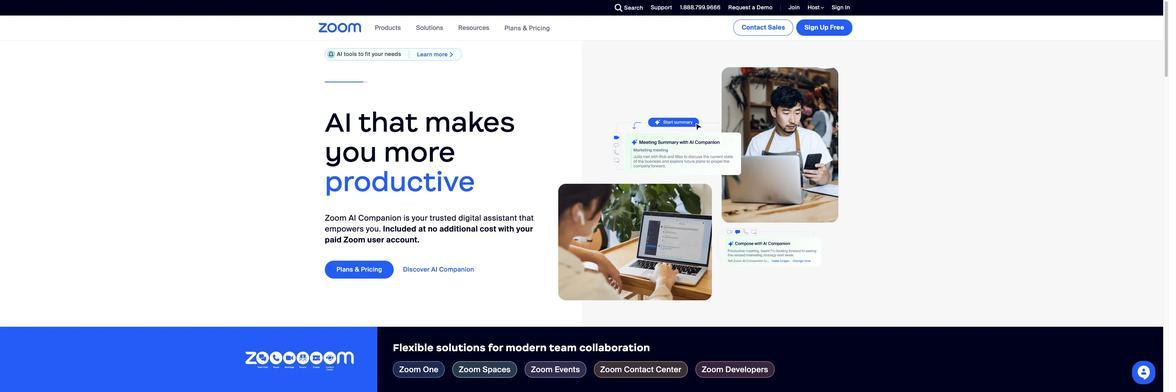Task type: vqa. For each thing, say whether or not it's contained in the screenshot.
footer
no



Task type: describe. For each thing, give the bounding box(es) containing it.
flexible
[[393, 342, 434, 354]]

1.888.799.9666
[[680, 4, 721, 11]]

zoom developers
[[702, 365, 768, 375]]

zoom spaces
[[459, 365, 511, 375]]

with
[[498, 224, 514, 234]]

flexible solutions for modern team collaboration tab list
[[393, 362, 1148, 378]]

events
[[555, 365, 580, 375]]

fit
[[365, 51, 370, 58]]

ai inside ai that makes you more
[[325, 105, 352, 139]]

solutions
[[416, 24, 443, 32]]

tools
[[344, 51, 357, 58]]

sign up free button
[[797, 19, 853, 36]]

discover ai companion
[[403, 266, 474, 274]]

additional
[[439, 224, 478, 234]]

sign up free
[[805, 23, 844, 32]]

center
[[656, 365, 682, 375]]

zoom spaces tab
[[453, 362, 517, 378]]

zoom ai companion is your trusted digital assistant that empowers you.
[[325, 213, 534, 234]]

to
[[358, 51, 364, 58]]

zoom one
[[399, 365, 439, 375]]

at
[[418, 224, 426, 234]]

developers
[[726, 365, 768, 375]]

plans & pricing inside main content
[[337, 266, 382, 274]]

contact sales
[[742, 23, 785, 32]]

product information navigation
[[369, 16, 556, 41]]

zoom unified communication platform image
[[245, 352, 354, 373]]

zoom developers tab
[[696, 362, 775, 378]]

companion for zoom
[[358, 213, 402, 223]]

included at no additional cost with your paid zoom user account.
[[325, 224, 533, 245]]

included
[[383, 224, 416, 234]]

companion for discover
[[439, 266, 474, 274]]

zoom events
[[531, 365, 580, 375]]

makes
[[425, 105, 515, 139]]

join
[[789, 4, 800, 11]]

for
[[488, 342, 503, 354]]

in
[[845, 4, 850, 11]]

demo
[[757, 4, 773, 11]]

flexible solutions for modern team collaboration
[[393, 342, 650, 354]]

host button
[[808, 4, 824, 11]]

1 vertical spatial zoom interface icon image
[[718, 228, 821, 267]]

request
[[729, 4, 751, 11]]

zoom contact center
[[600, 365, 682, 375]]

your for fit
[[372, 51, 383, 58]]

contact sales link
[[734, 19, 793, 36]]

needs
[[385, 51, 401, 58]]

0 horizontal spatial plans
[[337, 266, 353, 274]]

products button
[[375, 16, 404, 40]]

user
[[367, 235, 384, 245]]

pricing inside product information navigation
[[529, 24, 550, 32]]

that inside zoom ai companion is your trusted digital assistant that empowers you.
[[519, 213, 534, 223]]

learn
[[417, 51, 432, 58]]

more inside ai that makes you more
[[384, 135, 456, 169]]

you
[[325, 135, 377, 169]]

discover
[[403, 266, 430, 274]]

that inside ai that makes you more
[[358, 105, 418, 139]]

zoom for zoom developers
[[702, 365, 724, 375]]

sign for sign up free
[[805, 23, 819, 32]]

digital
[[458, 213, 481, 223]]

0 vertical spatial zoom interface icon image
[[588, 118, 741, 180]]

your inside included at no additional cost with your paid zoom user account.
[[516, 224, 533, 234]]

paid
[[325, 235, 342, 245]]

ai inside discover ai companion link
[[431, 266, 438, 274]]

you.
[[366, 224, 381, 234]]



Task type: locate. For each thing, give the bounding box(es) containing it.
0 horizontal spatial your
[[372, 51, 383, 58]]

sign left in
[[832, 4, 844, 11]]

empowers
[[325, 224, 364, 234]]

your
[[372, 51, 383, 58], [412, 213, 428, 223], [516, 224, 533, 234]]

cost
[[480, 224, 497, 234]]

account.
[[386, 235, 420, 245]]

companion inside zoom ai companion is your trusted digital assistant that empowers you.
[[358, 213, 402, 223]]

banner containing contact sales
[[309, 16, 854, 41]]

zoom inside zoom spaces tab
[[459, 365, 481, 375]]

2 vertical spatial your
[[516, 224, 533, 234]]

host
[[808, 4, 821, 11]]

resources
[[458, 24, 489, 32]]

zoom inside zoom contact center tab
[[600, 365, 622, 375]]

ai
[[337, 51, 342, 58], [325, 105, 352, 139], [349, 213, 356, 223], [431, 266, 438, 274]]

resources button
[[458, 16, 493, 40]]

2 horizontal spatial your
[[516, 224, 533, 234]]

your right "fit"
[[372, 51, 383, 58]]

plans inside product information navigation
[[505, 24, 521, 32]]

right image
[[448, 51, 456, 58]]

0 vertical spatial your
[[372, 51, 383, 58]]

zoom left developers
[[702, 365, 724, 375]]

main content containing ai that makes you more
[[0, 16, 1163, 393]]

1 vertical spatial pricing
[[361, 266, 382, 274]]

zoom down solutions
[[459, 365, 481, 375]]

1 vertical spatial plans & pricing
[[337, 266, 382, 274]]

sign in link
[[826, 0, 854, 16], [832, 4, 850, 11]]

0 vertical spatial &
[[523, 24, 527, 32]]

that
[[358, 105, 418, 139], [519, 213, 534, 223]]

contact left center
[[624, 365, 654, 375]]

1 vertical spatial that
[[519, 213, 534, 223]]

plans & pricing link
[[505, 24, 550, 32], [505, 24, 550, 32], [325, 261, 394, 279]]

sales
[[768, 23, 785, 32]]

productive
[[325, 165, 475, 199]]

request a demo
[[729, 4, 773, 11]]

1 horizontal spatial plans
[[505, 24, 521, 32]]

ai that makes you more
[[325, 105, 515, 169]]

spaces
[[483, 365, 511, 375]]

0 vertical spatial sign
[[832, 4, 844, 11]]

solutions button
[[416, 16, 447, 40]]

zoom inside zoom developers tab
[[702, 365, 724, 375]]

0 vertical spatial contact
[[742, 23, 767, 32]]

1 vertical spatial sign
[[805, 23, 819, 32]]

products
[[375, 24, 401, 32]]

zoom up 'empowers' at the left
[[325, 213, 347, 223]]

zoom logo image
[[319, 23, 361, 33]]

zoom events tab
[[525, 362, 586, 378]]

plans down paid
[[337, 266, 353, 274]]

zoom for zoom spaces
[[459, 365, 481, 375]]

no
[[428, 224, 438, 234]]

contact down a
[[742, 23, 767, 32]]

1 horizontal spatial pricing
[[529, 24, 550, 32]]

0 horizontal spatial plans & pricing
[[337, 266, 382, 274]]

1.888.799.9666 button
[[674, 0, 723, 16], [680, 4, 721, 11]]

zoom down collaboration
[[600, 365, 622, 375]]

search button
[[609, 0, 645, 16]]

0 horizontal spatial that
[[358, 105, 418, 139]]

modern
[[506, 342, 547, 354]]

your right with
[[516, 224, 533, 234]]

& inside main content
[[355, 266, 359, 274]]

pricing
[[529, 24, 550, 32], [361, 266, 382, 274]]

collaboration
[[579, 342, 650, 354]]

one
[[423, 365, 439, 375]]

1 vertical spatial contact
[[624, 365, 654, 375]]

0 horizontal spatial &
[[355, 266, 359, 274]]

sign inside button
[[805, 23, 819, 32]]

zoom down 'empowers' at the left
[[344, 235, 365, 245]]

companion
[[358, 213, 402, 223], [439, 266, 474, 274]]

1 vertical spatial &
[[355, 266, 359, 274]]

0 vertical spatial plans & pricing
[[505, 24, 550, 32]]

plans & pricing inside product information navigation
[[505, 24, 550, 32]]

plans
[[505, 24, 521, 32], [337, 266, 353, 274]]

sign for sign in
[[832, 4, 844, 11]]

0 vertical spatial plans
[[505, 24, 521, 32]]

your inside zoom ai companion is your trusted digital assistant that empowers you.
[[412, 213, 428, 223]]

zoom for zoom ai companion is your trusted digital assistant that empowers you.
[[325, 213, 347, 223]]

a
[[752, 4, 755, 11]]

sign in
[[832, 4, 850, 11]]

zoom inside included at no additional cost with your paid zoom user account.
[[344, 235, 365, 245]]

zoom inside zoom one tab
[[399, 365, 421, 375]]

1 horizontal spatial plans & pricing
[[505, 24, 550, 32]]

zoom left the one
[[399, 365, 421, 375]]

plans & pricing
[[505, 24, 550, 32], [337, 266, 382, 274]]

0 horizontal spatial pricing
[[361, 266, 382, 274]]

is
[[404, 213, 410, 223]]

plans right resources dropdown button
[[505, 24, 521, 32]]

sign left up
[[805, 23, 819, 32]]

join link up meetings navigation
[[789, 4, 800, 11]]

main content
[[0, 16, 1163, 393]]

zoom one tab
[[393, 362, 445, 378]]

meetings navigation
[[732, 16, 854, 37]]

contact
[[742, 23, 767, 32], [624, 365, 654, 375]]

your for is
[[412, 213, 428, 223]]

1 vertical spatial companion
[[439, 266, 474, 274]]

your up at
[[412, 213, 428, 223]]

solutions
[[436, 342, 486, 354]]

& inside product information navigation
[[523, 24, 527, 32]]

free
[[830, 23, 844, 32]]

1 vertical spatial more
[[384, 135, 456, 169]]

zoom inside zoom events tab
[[531, 365, 553, 375]]

contact inside zoom contact center tab
[[624, 365, 654, 375]]

0 horizontal spatial companion
[[358, 213, 402, 223]]

join link
[[783, 0, 802, 16], [789, 4, 800, 11]]

request a demo link
[[723, 0, 775, 16], [729, 4, 773, 11]]

sign
[[832, 4, 844, 11], [805, 23, 819, 32]]

1 horizontal spatial contact
[[742, 23, 767, 32]]

search
[[624, 4, 643, 11]]

ai inside zoom ai companion is your trusted digital assistant that empowers you.
[[349, 213, 356, 223]]

0 horizontal spatial contact
[[624, 365, 654, 375]]

1 horizontal spatial your
[[412, 213, 428, 223]]

contact inside contact sales "link"
[[742, 23, 767, 32]]

0 vertical spatial pricing
[[529, 24, 550, 32]]

trusted
[[430, 213, 456, 223]]

1 horizontal spatial sign
[[832, 4, 844, 11]]

support
[[651, 4, 672, 11]]

up
[[820, 23, 829, 32]]

0 vertical spatial companion
[[358, 213, 402, 223]]

discover ai companion link
[[403, 261, 486, 279]]

1 horizontal spatial &
[[523, 24, 527, 32]]

1 vertical spatial your
[[412, 213, 428, 223]]

zoom contact center tab
[[594, 362, 688, 378]]

0 vertical spatial more
[[434, 51, 448, 58]]

zoom interface icon image
[[588, 118, 741, 180], [718, 228, 821, 267]]

join link left "host"
[[783, 0, 802, 16]]

ai tools to fit your needs
[[337, 51, 401, 58]]

1 horizontal spatial companion
[[439, 266, 474, 274]]

1 vertical spatial plans
[[337, 266, 353, 274]]

1 horizontal spatial that
[[519, 213, 534, 223]]

&
[[523, 24, 527, 32], [355, 266, 359, 274]]

more
[[434, 51, 448, 58], [384, 135, 456, 169]]

zoom inside zoom ai companion is your trusted digital assistant that empowers you.
[[325, 213, 347, 223]]

learn more
[[417, 51, 448, 58]]

0 vertical spatial that
[[358, 105, 418, 139]]

zoom
[[325, 213, 347, 223], [344, 235, 365, 245], [399, 365, 421, 375], [459, 365, 481, 375], [531, 365, 553, 375], [600, 365, 622, 375], [702, 365, 724, 375]]

support link
[[645, 0, 674, 16], [651, 4, 672, 11]]

zoom left events
[[531, 365, 553, 375]]

assistant
[[483, 213, 517, 223]]

zoom for zoom events
[[531, 365, 553, 375]]

0 horizontal spatial sign
[[805, 23, 819, 32]]

zoom for zoom contact center
[[600, 365, 622, 375]]

team
[[549, 342, 577, 354]]

banner
[[309, 16, 854, 41]]

zoom for zoom one
[[399, 365, 421, 375]]



